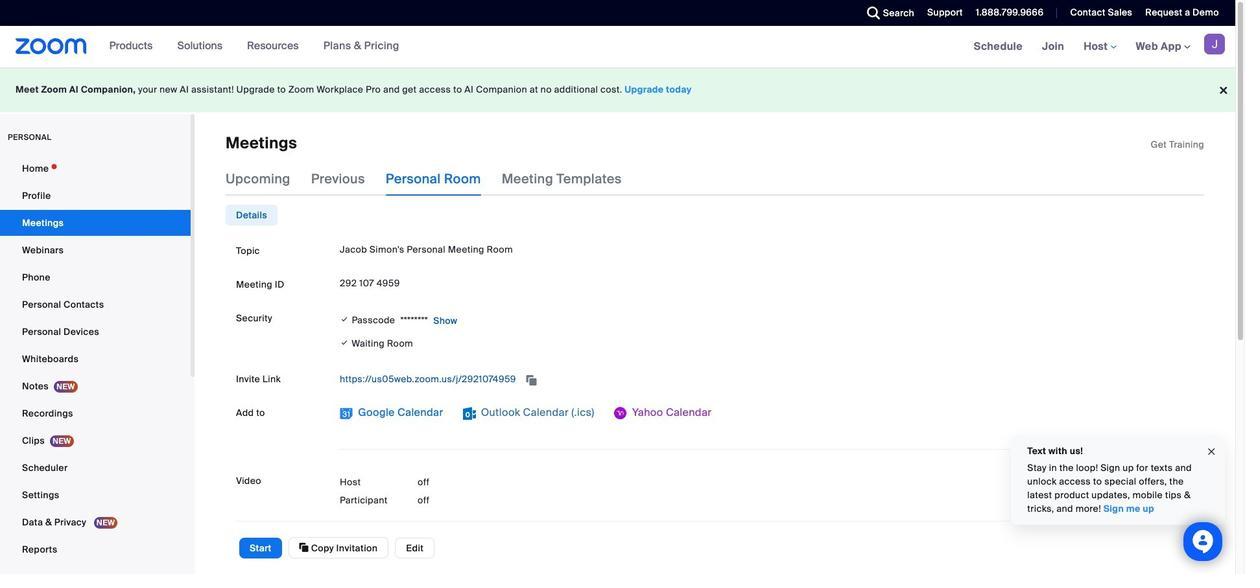 Task type: vqa. For each thing, say whether or not it's contained in the screenshot.
the Add to Google Calendar IMAGE
yes



Task type: describe. For each thing, give the bounding box(es) containing it.
add to yahoo calendar image
[[614, 408, 627, 421]]

close image
[[1207, 445, 1217, 460]]

zoom logo image
[[16, 38, 87, 55]]

add to outlook calendar (.ics) image
[[463, 408, 476, 421]]



Task type: locate. For each thing, give the bounding box(es) containing it.
personal menu menu
[[0, 156, 191, 564]]

checked image
[[340, 337, 349, 351]]

banner
[[0, 26, 1236, 68]]

add to google calendar image
[[340, 408, 353, 421]]

tab
[[226, 205, 278, 226]]

tab list
[[226, 205, 278, 226]]

copy image
[[299, 542, 309, 554]]

copy url image
[[525, 376, 538, 385]]

checked image
[[340, 313, 349, 326]]

footer
[[0, 67, 1236, 112]]

meetings navigation
[[965, 26, 1236, 68]]

product information navigation
[[100, 26, 409, 67]]

application
[[1151, 138, 1205, 151]]

profile picture image
[[1205, 34, 1226, 55]]

tabs of meeting tab list
[[226, 162, 643, 196]]



